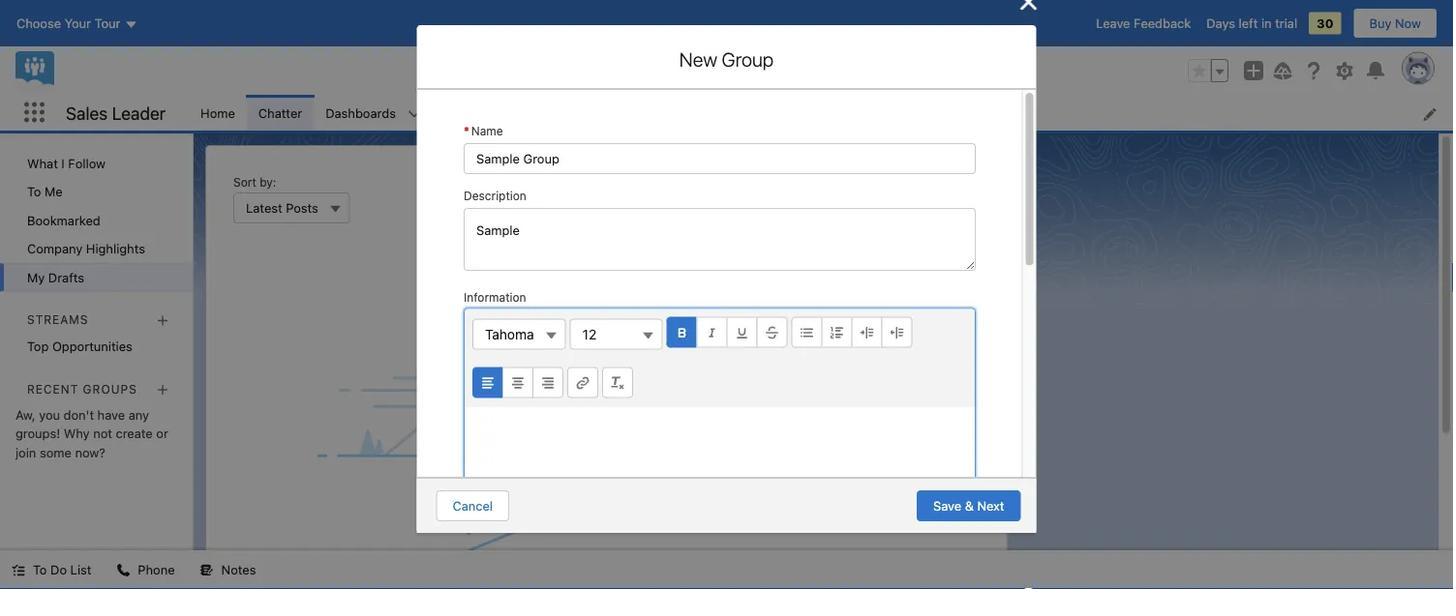 Task type: describe. For each thing, give the bounding box(es) containing it.
bookmarked
[[27, 213, 101, 228]]

recent groups link
[[27, 383, 137, 396]]

why not create or join some now?
[[15, 427, 168, 460]]

description
[[463, 189, 526, 202]]

Compose text text field
[[464, 407, 975, 500]]

my
[[27, 270, 45, 285]]

streams link
[[27, 313, 89, 327]]

inverse image
[[1018, 0, 1041, 14]]

i
[[61, 156, 65, 170]]

what
[[27, 156, 58, 170]]

Font, Tahoma button
[[472, 319, 566, 350]]

save & next
[[934, 499, 1005, 514]]

format body element
[[792, 317, 913, 348]]

tahoma
[[485, 326, 534, 342]]

company highlights
[[27, 242, 145, 256]]

group
[[722, 47, 774, 70]]

next
[[978, 499, 1005, 514]]

home link
[[189, 95, 247, 131]]

in
[[1262, 16, 1272, 31]]

top opportunities link
[[0, 333, 193, 361]]

notes button
[[189, 551, 268, 590]]

do
[[50, 563, 67, 578]]

toolbar containing tahoma
[[464, 309, 975, 407]]

don't
[[64, 408, 94, 422]]

notes
[[221, 563, 256, 578]]

text default image for to do list
[[12, 564, 25, 578]]

some
[[40, 446, 72, 460]]

home
[[201, 105, 235, 120]]

save & next button
[[917, 491, 1021, 522]]

any
[[129, 408, 149, 422]]

what i follow
[[27, 156, 106, 170]]

left
[[1239, 16, 1259, 31]]

buy
[[1370, 16, 1392, 31]]

drafts
[[48, 270, 84, 285]]

company highlights link
[[0, 235, 193, 263]]

text default image for phone
[[117, 564, 130, 578]]

dashboards
[[326, 105, 396, 120]]

by:
[[260, 175, 276, 189]]

top
[[27, 340, 49, 354]]

list
[[70, 563, 91, 578]]

dashboards link
[[314, 95, 408, 131]]

name
[[471, 124, 503, 138]]

my drafts
[[27, 270, 84, 285]]

feedback
[[1134, 16, 1192, 31]]

sort
[[233, 175, 256, 189]]

sales
[[66, 102, 108, 123]]

to me
[[27, 185, 63, 199]]

30
[[1317, 16, 1334, 31]]

new
[[680, 47, 718, 70]]

chatter link
[[247, 95, 314, 131]]



Task type: locate. For each thing, give the bounding box(es) containing it.
text default image left 'do'
[[12, 564, 25, 578]]

text default image left phone
[[117, 564, 130, 578]]

text default image
[[12, 564, 25, 578], [117, 564, 130, 578], [200, 564, 214, 578]]

save
[[934, 499, 962, 514]]

1 text default image from the left
[[12, 564, 25, 578]]

buy now button
[[1354, 8, 1438, 39]]

toolbar
[[464, 309, 975, 407]]

chatter
[[258, 105, 302, 120]]

to do list button
[[0, 551, 103, 590]]

aw,
[[15, 408, 35, 422]]

you
[[39, 408, 60, 422]]

text default image left notes
[[200, 564, 214, 578]]

days left in trial
[[1207, 16, 1298, 31]]

information
[[463, 291, 526, 304]]

company
[[27, 242, 83, 256]]

or
[[156, 427, 168, 441]]

to for to do list
[[33, 563, 47, 578]]

trial
[[1276, 16, 1298, 31]]

0 vertical spatial to
[[27, 185, 41, 199]]

text default image inside the to do list button
[[12, 564, 25, 578]]

buy now
[[1370, 16, 1422, 31]]

cancel
[[453, 499, 493, 514]]

align text element
[[472, 368, 563, 399]]

to left 'do'
[[33, 563, 47, 578]]

to left me
[[27, 185, 41, 199]]

2 horizontal spatial text default image
[[200, 564, 214, 578]]

to inside button
[[33, 563, 47, 578]]

groups!
[[15, 427, 60, 441]]

leader
[[112, 102, 166, 123]]

to for to me
[[27, 185, 41, 199]]

phone
[[138, 563, 175, 578]]

join
[[15, 446, 36, 460]]

Font Size, 12 button
[[570, 319, 663, 350]]

not
[[93, 427, 112, 441]]

now
[[1396, 16, 1422, 31]]

to me link
[[0, 178, 193, 206]]

Description text field
[[463, 208, 976, 271]]

why
[[64, 427, 90, 441]]

leave
[[1097, 16, 1131, 31]]

leave feedback link
[[1097, 16, 1192, 31]]

to
[[27, 185, 41, 199], [33, 563, 47, 578]]

0 horizontal spatial text default image
[[12, 564, 25, 578]]

&
[[965, 499, 974, 514]]

dashboards list item
[[314, 95, 433, 131]]

2 text default image from the left
[[117, 564, 130, 578]]

my drafts link
[[0, 263, 193, 292]]

group
[[1188, 59, 1229, 82]]

recent groups
[[27, 383, 137, 396]]

highlights
[[86, 242, 145, 256]]

1 horizontal spatial text default image
[[117, 564, 130, 578]]

groups
[[83, 383, 137, 396]]

new group
[[680, 47, 774, 70]]

streams
[[27, 313, 89, 327]]

1 vertical spatial to
[[33, 563, 47, 578]]

list
[[189, 95, 1454, 131]]

format font family and size group
[[472, 317, 667, 368]]

days
[[1207, 16, 1236, 31]]

recent
[[27, 383, 79, 396]]

format text element
[[667, 317, 788, 348]]

me
[[45, 185, 63, 199]]

bookmarked link
[[0, 206, 193, 235]]

to do list
[[33, 563, 91, 578]]

opportunities
[[52, 340, 133, 354]]

text default image inside phone button
[[117, 564, 130, 578]]

3 text default image from the left
[[200, 564, 214, 578]]

follow
[[68, 156, 106, 170]]

text default image for notes
[[200, 564, 214, 578]]

sales leader
[[66, 102, 166, 123]]

None text field
[[463, 143, 976, 174]]

what i follow link
[[0, 149, 193, 178]]

have
[[97, 408, 125, 422]]

leave feedback
[[1097, 16, 1192, 31]]

12
[[582, 326, 596, 342]]

now?
[[75, 446, 105, 460]]

sort by:
[[233, 175, 276, 189]]

aw, you don't have any groups!
[[15, 408, 149, 441]]

list containing home
[[189, 95, 1454, 131]]

cancel button
[[436, 491, 510, 522]]

create
[[116, 427, 153, 441]]

*
[[463, 124, 469, 138]]

top opportunities
[[27, 340, 133, 354]]

text default image inside notes button
[[200, 564, 214, 578]]

phone button
[[105, 551, 187, 590]]



Task type: vqa. For each thing, say whether or not it's contained in the screenshot.
text default image within Phone button
yes



